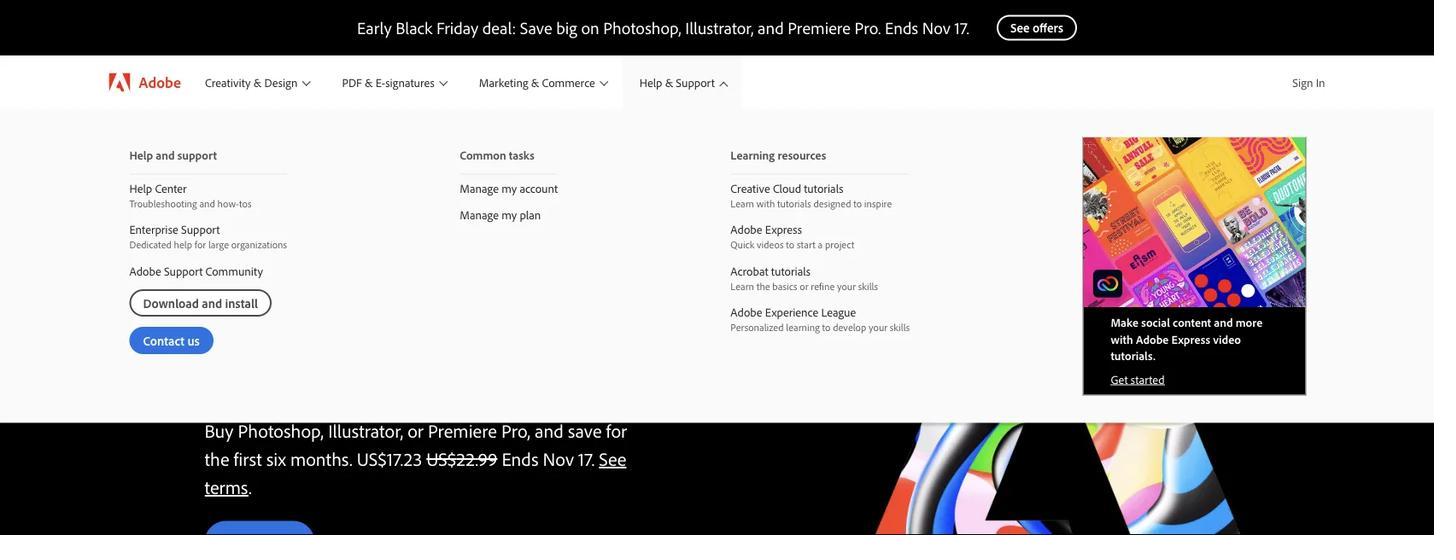 Task type: describe. For each thing, give the bounding box(es) containing it.
creativity & design
[[205, 75, 298, 90]]

personalized
[[731, 321, 784, 334]]

community
[[206, 264, 263, 278]]

your for adobe experience league
[[869, 321, 888, 334]]

0 horizontal spatial nov
[[543, 447, 574, 471]]

tutorials inside acrobat tutorials learn the basics or refine your skills
[[771, 264, 811, 278]]

the inside acrobat tutorials learn the basics or refine your skills
[[757, 280, 770, 293]]

acrobat tutorials learn the basics or refine your skills
[[731, 264, 879, 293]]

designed
[[814, 197, 852, 210]]

and inside heading
[[156, 148, 175, 163]]

refine
[[811, 280, 835, 293]]

23
[[404, 447, 422, 471]]

0 vertical spatial premiere
[[788, 17, 851, 38]]

download and install link
[[129, 290, 272, 317]]

social
[[1142, 315, 1171, 330]]

learning
[[786, 321, 820, 334]]

early black friday deal. get 25% off. image
[[205, 234, 406, 288]]

basics
[[773, 280, 798, 293]]

us$17.23 element
[[357, 447, 422, 471]]

large
[[208, 238, 229, 251]]

deal.
[[494, 308, 570, 356]]

& for pdf
[[365, 75, 373, 90]]

common
[[460, 148, 506, 163]]

and inside make social content and more with adobe express video tutorials.
[[1214, 315, 1234, 330]]

premiere inside 'buy photoshop, illustrator, or premiere pro, and save for the first six months.'
[[428, 419, 497, 443]]

or inside acrobat tutorials learn the basics or refine your skills
[[800, 280, 809, 293]]

save
[[568, 419, 602, 443]]

to inside adobe experience league personalized learning to develop your skills
[[823, 321, 831, 334]]

get started
[[1111, 372, 1165, 387]]

for inside 'buy photoshop, illustrator, or premiere pro, and save for the first six months.'
[[606, 419, 627, 443]]

pdf
[[342, 75, 362, 90]]

contact us link
[[129, 327, 213, 355]]

for inside enterprise support dedicated help for large organizations
[[195, 238, 206, 251]]

help
[[174, 238, 192, 251]]

on
[[582, 17, 600, 38]]

manage my account
[[460, 181, 558, 196]]

acrobat
[[731, 264, 769, 278]]

inspire
[[865, 197, 892, 210]]

and inside "help center troubleshooting and how-tos"
[[199, 197, 215, 210]]

download
[[143, 295, 199, 311]]

support for enterprise support dedicated help for large organizations
[[181, 222, 220, 237]]

sign in button
[[1286, 62, 1333, 103]]

resources
[[778, 148, 827, 163]]

contact us
[[143, 333, 200, 349]]

black for save
[[396, 17, 433, 38]]

start
[[797, 238, 816, 251]]

& for creativity
[[254, 75, 262, 90]]

skills for adobe experience league
[[890, 321, 910, 334]]

get inside the main element
[[1111, 372, 1128, 387]]

started
[[1131, 372, 1165, 387]]

months.
[[290, 447, 353, 471]]

enterprise support dedicated help for large organizations
[[129, 222, 287, 251]]

1 us$ from the left
[[357, 447, 387, 471]]

help for help and support
[[129, 148, 153, 163]]

quick
[[731, 238, 755, 251]]

& for marketing
[[531, 75, 539, 90]]

adobe support community
[[129, 264, 263, 278]]

develop
[[833, 321, 867, 334]]

adobe experience league personalized learning to develop your skills
[[731, 305, 910, 334]]

e-
[[376, 75, 386, 90]]

off.
[[347, 355, 396, 403]]

account
[[520, 181, 558, 196]]

in
[[1317, 75, 1326, 90]]

skills for acrobat tutorials
[[859, 280, 879, 293]]

us$ 17 . 23 us$ 22 . 99 ends nov 17.
[[357, 447, 599, 471]]

adobe link
[[102, 56, 188, 109]]

troubleshooting
[[129, 197, 197, 210]]

offers
[[1033, 20, 1064, 36]]

pro,
[[502, 419, 531, 443]]

manage my account link
[[433, 175, 585, 202]]

friday for deal:
[[437, 17, 479, 38]]

marketing & commerce
[[479, 75, 595, 90]]

support
[[178, 148, 217, 163]]

learning resources heading
[[731, 137, 910, 175]]

help inside "help center troubleshooting and how-tos"
[[129, 181, 152, 196]]

us
[[188, 333, 200, 349]]

experience
[[765, 305, 819, 320]]

plan
[[520, 208, 541, 223]]

main element
[[0, 56, 1435, 423]]

0 horizontal spatial 17.
[[579, 447, 595, 471]]

creative cloud tutorials learn with tutorials designed to inspire
[[731, 181, 892, 210]]

regularly at us$22.99 element
[[427, 447, 498, 471]]

the inside 'buy photoshop, illustrator, or premiere pro, and save for the first six months.'
[[205, 447, 229, 471]]

manage for manage my account
[[460, 181, 499, 196]]

sign
[[1293, 75, 1314, 90]]

content
[[1173, 315, 1212, 330]]

0 horizontal spatial .
[[249, 475, 252, 499]]

marketing
[[479, 75, 529, 90]]

learning
[[731, 148, 775, 163]]

terms
[[205, 475, 249, 499]]

common tasks heading
[[460, 137, 558, 175]]

0 horizontal spatial ends
[[502, 447, 539, 471]]

my for account
[[502, 181, 517, 196]]

league
[[822, 305, 856, 320]]

tutorials.
[[1111, 349, 1156, 364]]

buy photoshop, illustrator, or premiere pro, and save for the first six months.
[[205, 419, 627, 471]]

creative
[[731, 181, 771, 196]]

sign in
[[1293, 75, 1326, 90]]

adobe, inc. image
[[109, 73, 130, 92]]

cloud
[[773, 181, 802, 196]]

help for help & support
[[640, 75, 663, 90]]

tos
[[239, 197, 252, 210]]

pdf & e-signatures
[[342, 75, 435, 90]]



Task type: vqa. For each thing, say whether or not it's contained in the screenshot.
ACROBAT AND PDF cell associated with Collaborate Securely with Adobe Acrobat and Microsoft image at the bottom of the page Adobe Acrobat
no



Task type: locate. For each thing, give the bounding box(es) containing it.
six
[[267, 447, 286, 471]]

0 horizontal spatial illustrator,
[[328, 419, 403, 443]]

2 vertical spatial tutorials
[[771, 264, 811, 278]]

1 vertical spatial for
[[606, 419, 627, 443]]

manage down common
[[460, 181, 499, 196]]

download and install
[[143, 295, 258, 311]]

1 vertical spatial support
[[181, 222, 220, 237]]

2 us$ from the left
[[427, 447, 457, 471]]

2 vertical spatial support
[[164, 264, 203, 278]]

1 horizontal spatial skills
[[890, 321, 910, 334]]

0 vertical spatial my
[[502, 181, 517, 196]]

save
[[520, 17, 553, 38]]

contact
[[143, 333, 185, 349]]

0 vertical spatial tutorials
[[804, 181, 844, 196]]

your for acrobat tutorials
[[837, 280, 856, 293]]

1 vertical spatial skills
[[890, 321, 910, 334]]

early black friday deal: save big on photoshop, illustrator, and premiere pro. ends nov 17.
[[357, 17, 970, 38]]

0 vertical spatial ends
[[885, 17, 919, 38]]

adobe for adobe support community
[[129, 264, 161, 278]]

manage inside "manage my account" 'link'
[[460, 181, 499, 196]]

for right save
[[606, 419, 627, 443]]

2 & from the left
[[365, 75, 373, 90]]

0 horizontal spatial skills
[[859, 280, 879, 293]]

early up e-
[[357, 17, 392, 38]]

1 horizontal spatial 17.
[[955, 17, 970, 38]]

1 horizontal spatial .
[[400, 447, 404, 471]]

1 & from the left
[[254, 75, 262, 90]]

skills inside adobe experience league personalized learning to develop your skills
[[890, 321, 910, 334]]

2 my from the top
[[502, 208, 517, 223]]

videos
[[757, 238, 784, 251]]

1 vertical spatial your
[[869, 321, 888, 334]]

with inside creative cloud tutorials learn with tutorials designed to inspire
[[757, 197, 775, 210]]

1 vertical spatial learn
[[731, 280, 755, 293]]

learn inside acrobat tutorials learn the basics or refine your skills
[[731, 280, 755, 293]]

1 vertical spatial my
[[502, 208, 517, 223]]

1 horizontal spatial the
[[757, 280, 770, 293]]

express inside adobe express quick videos to start a project
[[765, 222, 803, 237]]

tutorials
[[804, 181, 844, 196], [778, 197, 812, 210], [771, 264, 811, 278]]

support down early black friday deal: save big on photoshop, illustrator, and premiere pro. ends nov 17.
[[676, 75, 715, 90]]

0 vertical spatial photoshop,
[[604, 17, 682, 38]]

adobe down 'social'
[[1136, 332, 1169, 347]]

your right develop
[[869, 321, 888, 334]]

see
[[1011, 20, 1030, 36], [599, 447, 627, 471]]

1 vertical spatial early
[[205, 308, 285, 356]]

learn
[[731, 197, 755, 210], [731, 280, 755, 293]]

2 learn from the top
[[731, 280, 755, 293]]

premiere up regularly at us$22.99 element
[[428, 419, 497, 443]]

skills inside acrobat tutorials learn the basics or refine your skills
[[859, 280, 879, 293]]

adobe for adobe experience league personalized learning to develop your skills
[[731, 305, 763, 320]]

support inside enterprise support dedicated help for large organizations
[[181, 222, 220, 237]]

my left plan at left
[[502, 208, 517, 223]]

friday inside early black friday deal. get 25% off.
[[388, 308, 485, 356]]

0 vertical spatial with
[[757, 197, 775, 210]]

0 vertical spatial nov
[[923, 17, 951, 38]]

0 vertical spatial illustrator,
[[686, 17, 754, 38]]

0 horizontal spatial photoshop,
[[238, 419, 324, 443]]

to left start
[[786, 238, 795, 251]]

1 vertical spatial nov
[[543, 447, 574, 471]]

black down early black friday deal. get 25% off. image
[[294, 308, 379, 356]]

see terms
[[205, 447, 627, 499]]

0 vertical spatial for
[[195, 238, 206, 251]]

manage my plan
[[460, 208, 541, 223]]

1 horizontal spatial nov
[[923, 17, 951, 38]]

0 horizontal spatial express
[[765, 222, 803, 237]]

1 vertical spatial with
[[1111, 332, 1134, 347]]

0 vertical spatial skills
[[859, 280, 879, 293]]

0 vertical spatial learn
[[731, 197, 755, 210]]

learning resources
[[731, 148, 827, 163]]

marketing & commerce button
[[462, 56, 623, 109]]

1 vertical spatial photoshop,
[[238, 419, 324, 443]]

my inside "manage my account" 'link'
[[502, 181, 517, 196]]

&
[[254, 75, 262, 90], [365, 75, 373, 90], [531, 75, 539, 90], [665, 75, 673, 90]]

1 manage from the top
[[460, 181, 499, 196]]

adobe down dedicated
[[129, 264, 161, 278]]

1 vertical spatial ends
[[502, 447, 539, 471]]

1 horizontal spatial get
[[1111, 372, 1128, 387]]

adobe for adobe express quick videos to start a project
[[731, 222, 763, 237]]

see inside see terms
[[599, 447, 627, 471]]

us$ right 23
[[427, 447, 457, 471]]

make
[[1111, 315, 1139, 330]]

creativity & design button
[[188, 56, 325, 109]]

buy
[[205, 419, 234, 443]]

& for help
[[665, 75, 673, 90]]

nov
[[923, 17, 951, 38], [543, 447, 574, 471]]

early right us
[[205, 308, 285, 356]]

0 horizontal spatial for
[[195, 238, 206, 251]]

how-
[[218, 197, 239, 210]]

photoshop, up six
[[238, 419, 324, 443]]

adobe up personalized
[[731, 305, 763, 320]]

2 horizontal spatial to
[[854, 197, 862, 210]]

photoshop,
[[604, 17, 682, 38], [238, 419, 324, 443]]

1 vertical spatial black
[[294, 308, 379, 356]]

center
[[155, 181, 187, 196]]

get
[[205, 355, 260, 403], [1111, 372, 1128, 387]]

express
[[765, 222, 803, 237], [1172, 332, 1211, 347]]

my up manage my plan link
[[502, 181, 517, 196]]

for
[[195, 238, 206, 251], [606, 419, 627, 443]]

pro.
[[855, 17, 881, 38]]

2 manage from the top
[[460, 208, 499, 223]]

early black friday deal. get 25% off.
[[205, 308, 570, 403]]

adobe inside make social content and more with adobe express video tutorials.
[[1136, 332, 1169, 347]]

get down tutorials.
[[1111, 372, 1128, 387]]

black inside early black friday deal. get 25% off.
[[294, 308, 379, 356]]

to down league
[[823, 321, 831, 334]]

premiere left the pro. in the right of the page
[[788, 17, 851, 38]]

get inside early black friday deal. get 25% off.
[[205, 355, 260, 403]]

1 vertical spatial friday
[[388, 308, 485, 356]]

1 horizontal spatial photoshop,
[[604, 17, 682, 38]]

my for plan
[[502, 208, 517, 223]]

0 horizontal spatial black
[[294, 308, 379, 356]]

my
[[502, 181, 517, 196], [502, 208, 517, 223]]

pdf & e-signatures button
[[325, 56, 462, 109]]

learn down acrobat
[[731, 280, 755, 293]]

2 horizontal spatial .
[[475, 447, 478, 471]]

and inside 'buy photoshop, illustrator, or premiere pro, and save for the first six months.'
[[535, 419, 564, 443]]

adobe support community link
[[102, 258, 314, 285]]

0 horizontal spatial your
[[837, 280, 856, 293]]

adobe up quick
[[731, 222, 763, 237]]

photoshop, right the on
[[604, 17, 682, 38]]

25%
[[269, 355, 338, 403]]

manage inside manage my plan link
[[460, 208, 499, 223]]

get up buy
[[205, 355, 260, 403]]

support
[[676, 75, 715, 90], [181, 222, 220, 237], [164, 264, 203, 278]]

deal:
[[483, 17, 516, 38]]

see offers link
[[997, 15, 1078, 41]]

with
[[757, 197, 775, 210], [1111, 332, 1134, 347]]

0 vertical spatial manage
[[460, 181, 499, 196]]

see offers
[[1011, 20, 1064, 36]]

manage my plan link
[[433, 202, 585, 229]]

to left inspire
[[854, 197, 862, 210]]

manage down "manage my account" 'link'
[[460, 208, 499, 223]]

0 horizontal spatial the
[[205, 447, 229, 471]]

early inside early black friday deal. get 25% off.
[[205, 308, 285, 356]]

support for adobe support community
[[164, 264, 203, 278]]

to inside adobe express quick videos to start a project
[[786, 238, 795, 251]]

get started link
[[1111, 372, 1165, 387]]

video
[[1214, 332, 1242, 347]]

nov down save
[[543, 447, 574, 471]]

0 horizontal spatial or
[[408, 419, 424, 443]]

organizations
[[231, 238, 287, 251]]

1 vertical spatial help
[[129, 148, 153, 163]]

0 vertical spatial or
[[800, 280, 809, 293]]

1 vertical spatial manage
[[460, 208, 499, 223]]

see for see offers
[[1011, 20, 1030, 36]]

1 horizontal spatial see
[[1011, 20, 1030, 36]]

2 vertical spatial to
[[823, 321, 831, 334]]

0 horizontal spatial get
[[205, 355, 260, 403]]

1 horizontal spatial illustrator,
[[686, 17, 754, 38]]

0 vertical spatial 17.
[[955, 17, 970, 38]]

photoshop, inside 'buy photoshop, illustrator, or premiere pro, and save for the first six months.'
[[238, 419, 324, 443]]

adobe express quick videos to start a project
[[731, 222, 855, 251]]

learn inside creative cloud tutorials learn with tutorials designed to inspire
[[731, 197, 755, 210]]

your right the refine
[[837, 280, 856, 293]]

adobe for adobe
[[139, 73, 181, 92]]

friday for deal.
[[388, 308, 485, 356]]

help & support
[[640, 75, 715, 90]]

or up 23
[[408, 419, 424, 443]]

99
[[478, 447, 498, 471]]

1 my from the top
[[502, 181, 517, 196]]

skills right develop
[[890, 321, 910, 334]]

1 vertical spatial illustrator,
[[328, 419, 403, 443]]

your inside acrobat tutorials learn the basics or refine your skills
[[837, 280, 856, 293]]

support down help
[[164, 264, 203, 278]]

ends right the pro. in the right of the page
[[885, 17, 919, 38]]

adobe inside adobe experience league personalized learning to develop your skills
[[731, 305, 763, 320]]

more
[[1236, 315, 1263, 330]]

1 vertical spatial express
[[1172, 332, 1211, 347]]

with inside make social content and more with adobe express video tutorials.
[[1111, 332, 1134, 347]]

0 vertical spatial black
[[396, 17, 433, 38]]

a
[[818, 238, 823, 251]]

0 horizontal spatial with
[[757, 197, 775, 210]]

0 vertical spatial friday
[[437, 17, 479, 38]]

see terms link
[[205, 447, 627, 499]]

4 & from the left
[[665, 75, 673, 90]]

0 horizontal spatial us$
[[357, 447, 387, 471]]

1 horizontal spatial premiere
[[788, 17, 851, 38]]

early
[[357, 17, 392, 38], [205, 308, 285, 356]]

early for early black friday deal: save big on photoshop, illustrator, and premiere pro. ends nov 17.
[[357, 17, 392, 38]]

common tasks
[[460, 148, 535, 163]]

dedicated
[[129, 238, 172, 251]]

0 horizontal spatial see
[[599, 447, 627, 471]]

1 horizontal spatial your
[[869, 321, 888, 334]]

22
[[457, 447, 475, 471]]

the
[[757, 280, 770, 293], [205, 447, 229, 471]]

1 vertical spatial the
[[205, 447, 229, 471]]

help center troubleshooting and how-tos
[[129, 181, 252, 210]]

0 vertical spatial to
[[854, 197, 862, 210]]

to
[[854, 197, 862, 210], [786, 238, 795, 251], [823, 321, 831, 334]]

help inside dropdown button
[[640, 75, 663, 90]]

skills
[[859, 280, 879, 293], [890, 321, 910, 334]]

to inside creative cloud tutorials learn with tutorials designed to inspire
[[854, 197, 862, 210]]

.
[[400, 447, 404, 471], [475, 447, 478, 471], [249, 475, 252, 499]]

illustrator, up us$17.23 element
[[328, 419, 403, 443]]

1 horizontal spatial early
[[357, 17, 392, 38]]

1 learn from the top
[[731, 197, 755, 210]]

& left 'design'
[[254, 75, 262, 90]]

1 horizontal spatial us$
[[427, 447, 457, 471]]

1 horizontal spatial ends
[[885, 17, 919, 38]]

17.
[[955, 17, 970, 38], [579, 447, 595, 471]]

tutorials up basics
[[771, 264, 811, 278]]

& right marketing
[[531, 75, 539, 90]]

learn down creative
[[731, 197, 755, 210]]

adobe inside adobe express quick videos to start a project
[[731, 222, 763, 237]]

support inside dropdown button
[[676, 75, 715, 90]]

see inside "link"
[[1011, 20, 1030, 36]]

1 vertical spatial to
[[786, 238, 795, 251]]

first
[[234, 447, 262, 471]]

0 vertical spatial express
[[765, 222, 803, 237]]

install
[[225, 295, 258, 311]]

1 vertical spatial 17.
[[579, 447, 595, 471]]

1 vertical spatial or
[[408, 419, 424, 443]]

express inside make social content and more with adobe express video tutorials.
[[1172, 332, 1211, 347]]

black for get
[[294, 308, 379, 356]]

see down save
[[599, 447, 627, 471]]

0 horizontal spatial to
[[786, 238, 795, 251]]

help and support heading
[[129, 137, 287, 175]]

1 horizontal spatial black
[[396, 17, 433, 38]]

early for early black friday deal. get 25% off.
[[205, 308, 285, 356]]

0 vertical spatial see
[[1011, 20, 1030, 36]]

illustrator, inside 'buy photoshop, illustrator, or premiere pro, and save for the first six months.'
[[328, 419, 403, 443]]

1 horizontal spatial with
[[1111, 332, 1134, 347]]

1 vertical spatial see
[[599, 447, 627, 471]]

0 vertical spatial early
[[357, 17, 392, 38]]

1 horizontal spatial to
[[823, 321, 831, 334]]

adobe right adobe, inc. icon
[[139, 73, 181, 92]]

1 vertical spatial premiere
[[428, 419, 497, 443]]

0 horizontal spatial premiere
[[428, 419, 497, 443]]

us$ left 23
[[357, 447, 387, 471]]

skills up develop
[[859, 280, 879, 293]]

with down the make
[[1111, 332, 1134, 347]]

signatures
[[386, 75, 435, 90]]

us$
[[357, 447, 387, 471], [427, 447, 457, 471]]

adobe
[[139, 73, 181, 92], [731, 222, 763, 237], [129, 264, 161, 278], [731, 305, 763, 320], [1136, 332, 1169, 347]]

see for see terms
[[599, 447, 627, 471]]

1 horizontal spatial express
[[1172, 332, 1211, 347]]

help & support button
[[623, 56, 742, 109]]

1 horizontal spatial or
[[800, 280, 809, 293]]

commerce
[[542, 75, 595, 90]]

1 vertical spatial tutorials
[[778, 197, 812, 210]]

the down acrobat
[[757, 280, 770, 293]]

17. left see offers
[[955, 17, 970, 38]]

black up signatures
[[396, 17, 433, 38]]

1 horizontal spatial for
[[606, 419, 627, 443]]

the down buy
[[205, 447, 229, 471]]

your
[[837, 280, 856, 293], [869, 321, 888, 334]]

express up "videos"
[[765, 222, 803, 237]]

project
[[826, 238, 855, 251]]

3 & from the left
[[531, 75, 539, 90]]

& inside "dropdown button"
[[531, 75, 539, 90]]

0 vertical spatial your
[[837, 280, 856, 293]]

support up help
[[181, 222, 220, 237]]

creativity
[[205, 75, 251, 90]]

2 vertical spatial help
[[129, 181, 152, 196]]

my inside manage my plan link
[[502, 208, 517, 223]]

or left the refine
[[800, 280, 809, 293]]

17. down save
[[579, 447, 595, 471]]

see left the offers
[[1011, 20, 1030, 36]]

0 horizontal spatial early
[[205, 308, 285, 356]]

nov right the pro. in the right of the page
[[923, 17, 951, 38]]

and
[[758, 17, 784, 38], [156, 148, 175, 163], [199, 197, 215, 210], [202, 295, 222, 311], [1214, 315, 1234, 330], [535, 419, 564, 443]]

for right help
[[195, 238, 206, 251]]

your inside adobe experience league personalized learning to develop your skills
[[869, 321, 888, 334]]

express down content
[[1172, 332, 1211, 347]]

illustrator, up help & support dropdown button
[[686, 17, 754, 38]]

help inside heading
[[129, 148, 153, 163]]

0 vertical spatial the
[[757, 280, 770, 293]]

tasks
[[509, 148, 535, 163]]

with down creative
[[757, 197, 775, 210]]

ends down pro,
[[502, 447, 539, 471]]

& left e-
[[365, 75, 373, 90]]

0 vertical spatial support
[[676, 75, 715, 90]]

0 vertical spatial help
[[640, 75, 663, 90]]

tutorials up designed
[[804, 181, 844, 196]]

tutorials down cloud
[[778, 197, 812, 210]]

& down early black friday deal: save big on photoshop, illustrator, and premiere pro. ends nov 17.
[[665, 75, 673, 90]]

ends
[[885, 17, 919, 38], [502, 447, 539, 471]]

or
[[800, 280, 809, 293], [408, 419, 424, 443]]

or inside 'buy photoshop, illustrator, or premiere pro, and save for the first six months.'
[[408, 419, 424, 443]]

manage for manage my plan
[[460, 208, 499, 223]]



